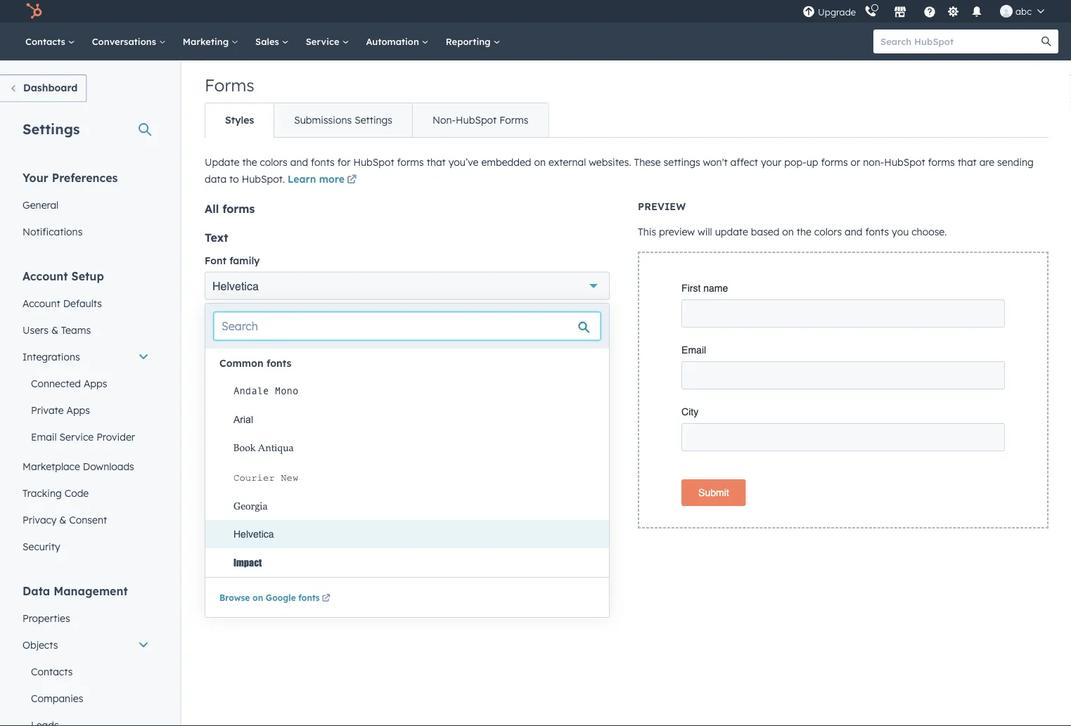 Task type: vqa. For each thing, say whether or not it's contained in the screenshot.
never
no



Task type: describe. For each thing, give the bounding box(es) containing it.
pop-
[[785, 156, 807, 168]]

Search search field
[[214, 312, 601, 340]]

the inside update the colors and fonts for hubspot forms that you've embedded on external websites. these settings won't affect your pop-up forms or non-hubspot forms that are sending data to hubspot.
[[242, 156, 257, 168]]

more
[[319, 173, 345, 185]]

book
[[234, 444, 256, 454]]

0 horizontal spatial hubspot
[[353, 156, 394, 168]]

learn
[[288, 173, 316, 185]]

family
[[229, 254, 260, 267]]

dashboard
[[23, 82, 78, 94]]

email service provider link
[[14, 424, 158, 451]]

courier new
[[234, 473, 299, 484]]

on inside browse on google fonts link
[[253, 593, 263, 604]]

1 vertical spatial and
[[845, 226, 863, 238]]

1 vertical spatial the
[[797, 226, 812, 238]]

up
[[807, 156, 818, 168]]

Label color text field
[[218, 331, 286, 359]]

update
[[715, 226, 748, 238]]

common fonts button
[[219, 352, 292, 375]]

fonts left you
[[866, 226, 889, 238]]

general
[[23, 199, 59, 211]]

book antiqua
[[234, 444, 294, 454]]

google
[[266, 593, 296, 604]]

forms left are
[[928, 156, 955, 168]]

based
[[751, 226, 780, 238]]

color for font color
[[229, 472, 254, 484]]

marketplace downloads link
[[14, 453, 158, 480]]

external
[[549, 156, 586, 168]]

& for privacy
[[59, 514, 66, 526]]

browse
[[219, 593, 250, 604]]

this preview will update based on the colors and fonts you choose.
[[638, 226, 947, 238]]

submissions settings link
[[274, 103, 412, 137]]

impact
[[234, 557, 262, 569]]

are
[[980, 156, 995, 168]]

privacy
[[23, 514, 57, 526]]

account defaults
[[23, 297, 102, 310]]

abc
[[1016, 5, 1032, 17]]

marketplace downloads
[[23, 460, 134, 473]]

Font color text field
[[218, 489, 286, 517]]

account for account setup
[[23, 269, 68, 283]]

submit button
[[682, 480, 746, 506]]

fonts left link opens in a new window icon
[[299, 593, 320, 604]]

preferences
[[52, 171, 118, 185]]

text
[[205, 230, 228, 244]]

downloads
[[83, 460, 134, 473]]

browse on google fonts link
[[219, 593, 333, 606]]

objects button
[[14, 632, 158, 659]]

helvetica inside button
[[234, 529, 274, 540]]

provider
[[96, 431, 135, 443]]

you
[[892, 226, 909, 238]]

setup
[[71, 269, 104, 283]]

connected apps link
[[14, 370, 158, 397]]

new
[[281, 473, 299, 484]]

courier
[[234, 473, 275, 484]]

antiqua
[[258, 444, 294, 454]]

embedded
[[481, 156, 531, 168]]

color
[[205, 413, 230, 425]]

your preferences element
[[14, 170, 158, 245]]

0 vertical spatial contacts
[[25, 36, 68, 47]]

forms inside navigation
[[500, 114, 529, 126]]

tracking
[[23, 487, 62, 499]]

properties
[[23, 612, 70, 625]]

data management element
[[14, 584, 158, 727]]

conversations link
[[84, 23, 174, 60]]

font for font family
[[205, 254, 227, 267]]

0 vertical spatial forms
[[205, 75, 254, 96]]

preview
[[638, 200, 686, 212]]

sales link
[[247, 23, 297, 60]]

notifications link
[[14, 218, 158, 245]]

settings image
[[947, 6, 960, 19]]

abc button
[[992, 0, 1053, 23]]

City text field
[[682, 423, 1005, 452]]

non-
[[433, 114, 456, 126]]

objects
[[23, 639, 58, 651]]

will
[[698, 226, 712, 238]]

private apps link
[[14, 397, 158, 424]]

these
[[634, 156, 661, 168]]

andale mono button
[[219, 377, 609, 406]]

companies
[[31, 693, 83, 705]]

impact button
[[219, 549, 609, 577]]

or
[[851, 156, 861, 168]]

marketplaces image
[[894, 6, 907, 19]]

update
[[205, 156, 240, 168]]

link opens in a new window image inside learn more link
[[347, 176, 357, 185]]

# for label
[[205, 339, 212, 353]]

menu containing abc
[[801, 0, 1054, 23]]

all
[[235, 548, 247, 560]]

upgrade image
[[803, 6, 815, 19]]

for
[[337, 156, 351, 168]]

email for email service provider
[[31, 431, 57, 443]]

settings
[[664, 156, 700, 168]]

won't
[[703, 156, 728, 168]]

helvetica inside dropdown button
[[212, 280, 259, 293]]

sending
[[998, 156, 1034, 168]]

account for account defaults
[[23, 297, 60, 310]]

tracking code link
[[14, 480, 158, 507]]

marketing
[[183, 36, 231, 47]]

marketplace
[[23, 460, 80, 473]]

contacts link for companies link
[[14, 659, 158, 686]]

upgrade
[[818, 6, 856, 18]]

1 horizontal spatial colors
[[814, 226, 842, 238]]

update the colors and fonts for hubspot forms that you've embedded on external websites. these settings won't affect your pop-up forms or non-hubspot forms that are sending data to hubspot.
[[205, 156, 1034, 185]]

color for label color
[[234, 313, 259, 326]]



Task type: locate. For each thing, give the bounding box(es) containing it.
0 horizontal spatial service
[[59, 431, 94, 443]]

0 vertical spatial apps
[[84, 377, 107, 390]]

users & teams link
[[14, 317, 158, 344]]

forms up styles
[[205, 75, 254, 96]]

common fonts
[[219, 357, 292, 370]]

browse on google fonts
[[219, 593, 320, 604]]

link opens in a new window image
[[322, 595, 330, 604]]

1 vertical spatial forms
[[500, 114, 529, 126]]

sales
[[255, 36, 282, 47]]

0 vertical spatial and
[[290, 156, 308, 168]]

0 horizontal spatial on
[[253, 593, 263, 604]]

0 vertical spatial account
[[23, 269, 68, 283]]

courier new button
[[219, 463, 609, 492]]

conversations
[[92, 36, 159, 47]]

styles
[[225, 114, 254, 126]]

contacts up companies
[[31, 666, 73, 678]]

account setup
[[23, 269, 104, 283]]

first name
[[682, 283, 728, 294]]

menu
[[801, 0, 1054, 23]]

private
[[31, 404, 64, 416]]

0 vertical spatial &
[[51, 324, 58, 336]]

help image
[[924, 6, 936, 19]]

1 vertical spatial on
[[782, 226, 794, 238]]

1 horizontal spatial settings
[[355, 114, 392, 126]]

1 vertical spatial helvetica
[[234, 529, 274, 540]]

1 vertical spatial account
[[23, 297, 60, 310]]

non-hubspot forms
[[433, 114, 529, 126]]

link opens in a new window image
[[347, 172, 357, 189], [347, 176, 357, 185], [322, 593, 330, 606]]

1 horizontal spatial and
[[845, 226, 863, 238]]

2 horizontal spatial on
[[782, 226, 794, 238]]

0 vertical spatial contacts link
[[17, 23, 84, 60]]

0 horizontal spatial and
[[290, 156, 308, 168]]

mono
[[275, 386, 299, 397]]

the up hubspot.
[[242, 156, 257, 168]]

contacts link up companies
[[14, 659, 158, 686]]

apps down integrations button at the left of the page
[[84, 377, 107, 390]]

navigation containing styles
[[205, 103, 549, 138]]

fonts inside update the colors and fonts for hubspot forms that you've embedded on external websites. these settings won't affect your pop-up forms or non-hubspot forms that are sending data to hubspot.
[[311, 156, 335, 168]]

on left "google"
[[253, 593, 263, 604]]

account setup element
[[14, 268, 158, 560]]

1 horizontal spatial that
[[958, 156, 977, 168]]

gary orlando image
[[1000, 5, 1013, 18]]

colors up hubspot.
[[260, 156, 288, 168]]

users
[[23, 324, 49, 336]]

1 vertical spatial apps
[[66, 404, 90, 416]]

forms up embedded
[[500, 114, 529, 126]]

1 vertical spatial color
[[229, 472, 254, 484]]

1 horizontal spatial service
[[306, 36, 342, 47]]

contacts down hubspot "link"
[[25, 36, 68, 47]]

helvetica button
[[205, 272, 610, 300]]

contacts link down hubspot "link"
[[17, 23, 84, 60]]

private apps
[[31, 404, 90, 416]]

on right "based"
[[782, 226, 794, 238]]

apps up email service provider
[[66, 404, 90, 416]]

0 horizontal spatial &
[[51, 324, 58, 336]]

1 horizontal spatial &
[[59, 514, 66, 526]]

notifications image
[[971, 6, 983, 19]]

1 account from the top
[[23, 269, 68, 283]]

1 horizontal spatial hubspot
[[456, 114, 497, 126]]

&
[[51, 324, 58, 336], [59, 514, 66, 526]]

1 that from the left
[[427, 156, 446, 168]]

consent
[[69, 514, 107, 526]]

2 horizontal spatial hubspot
[[884, 156, 925, 168]]

# down label
[[205, 339, 212, 353]]

First name text field
[[682, 300, 1005, 328]]

0 vertical spatial #
[[205, 339, 212, 353]]

1 vertical spatial contacts link
[[14, 659, 158, 686]]

3 # from the top
[[205, 497, 212, 511]]

forms
[[397, 156, 424, 168], [821, 156, 848, 168], [928, 156, 955, 168], [222, 202, 255, 216]]

help button
[[918, 0, 942, 23]]

teams
[[61, 324, 91, 336]]

reset
[[205, 548, 232, 560]]

apps for private apps
[[66, 404, 90, 416]]

label color
[[205, 313, 259, 326]]

privacy & consent
[[23, 514, 107, 526]]

0 horizontal spatial the
[[242, 156, 257, 168]]

Color text field
[[218, 430, 286, 458]]

Search HubSpot search field
[[874, 30, 1046, 53]]

1 vertical spatial font
[[205, 472, 227, 484]]

1 vertical spatial &
[[59, 514, 66, 526]]

apps for connected apps
[[84, 377, 107, 390]]

1 font from the top
[[205, 254, 227, 267]]

all forms
[[205, 202, 255, 216]]

Size text field
[[407, 331, 610, 359]]

your preferences
[[23, 171, 118, 185]]

forms left the you've
[[397, 156, 424, 168]]

hubspot
[[456, 114, 497, 126], [353, 156, 394, 168], [884, 156, 925, 168]]

link opens in a new window image for learn more link
[[347, 172, 357, 189]]

marketplaces button
[[886, 0, 915, 23]]

group
[[588, 331, 609, 359]]

learn more
[[288, 173, 345, 185]]

# down the color
[[205, 438, 212, 452]]

1 # from the top
[[205, 339, 212, 353]]

font
[[205, 254, 227, 267], [205, 472, 227, 484]]

colors inside update the colors and fonts for hubspot forms that you've embedded on external websites. these settings won't affect your pop-up forms or non-hubspot forms that are sending data to hubspot.
[[260, 156, 288, 168]]

1 vertical spatial #
[[205, 438, 212, 452]]

# down font color
[[205, 497, 212, 511]]

marketing link
[[174, 23, 247, 60]]

account up the account defaults
[[23, 269, 68, 283]]

service inside service link
[[306, 36, 342, 47]]

0 vertical spatial helvetica
[[212, 280, 259, 293]]

connected
[[31, 377, 81, 390]]

forms left or
[[821, 156, 848, 168]]

companies link
[[14, 686, 158, 712]]

0 horizontal spatial that
[[427, 156, 446, 168]]

navigation
[[205, 103, 549, 138]]

2 account from the top
[[23, 297, 60, 310]]

contacts link for conversations link
[[17, 23, 84, 60]]

security
[[23, 541, 60, 553]]

& right users
[[51, 324, 58, 336]]

0 horizontal spatial settings
[[23, 120, 80, 138]]

Email text field
[[682, 362, 1005, 390]]

privacy & consent link
[[14, 507, 158, 534]]

color up label color text box
[[234, 313, 259, 326]]

security link
[[14, 534, 158, 560]]

choose.
[[912, 226, 947, 238]]

forms right all
[[222, 202, 255, 216]]

styles link
[[205, 103, 274, 137]]

that
[[427, 156, 446, 168], [958, 156, 977, 168]]

account
[[23, 269, 68, 283], [23, 297, 60, 310]]

1 horizontal spatial forms
[[500, 114, 529, 126]]

1 vertical spatial colors
[[814, 226, 842, 238]]

andale mono
[[234, 386, 299, 397]]

email
[[682, 345, 706, 356], [31, 431, 57, 443]]

georgia button
[[219, 492, 609, 521]]

arial button
[[219, 406, 609, 434]]

search image
[[1042, 37, 1052, 46]]

label
[[205, 313, 231, 326]]

helvetica down font family
[[212, 280, 259, 293]]

contacts
[[25, 36, 68, 47], [31, 666, 73, 678]]

contacts inside data management element
[[31, 666, 73, 678]]

0 vertical spatial email
[[682, 345, 706, 356]]

2 vertical spatial on
[[253, 593, 263, 604]]

email inside email service provider link
[[31, 431, 57, 443]]

that left the you've
[[427, 156, 446, 168]]

0 horizontal spatial email
[[31, 431, 57, 443]]

service link
[[297, 23, 358, 60]]

reporting
[[446, 36, 493, 47]]

fonts up 'mono'
[[267, 357, 292, 370]]

colors right "based"
[[814, 226, 842, 238]]

common
[[219, 357, 264, 370]]

1 vertical spatial email
[[31, 431, 57, 443]]

forms
[[205, 75, 254, 96], [500, 114, 529, 126]]

0 horizontal spatial forms
[[205, 75, 254, 96]]

data management
[[23, 584, 128, 598]]

automation link
[[358, 23, 437, 60]]

settings down dashboard
[[23, 120, 80, 138]]

general link
[[14, 192, 158, 218]]

submit
[[699, 487, 729, 499]]

your
[[23, 171, 48, 185]]

service inside email service provider link
[[59, 431, 94, 443]]

the right "based"
[[797, 226, 812, 238]]

automation
[[366, 36, 422, 47]]

hubspot right for
[[353, 156, 394, 168]]

link opens in a new window image for browse on google fonts link on the left of the page
[[322, 593, 330, 606]]

hubspot.
[[242, 173, 285, 185]]

settings inside submissions settings link
[[355, 114, 392, 126]]

1 horizontal spatial the
[[797, 226, 812, 238]]

and inside update the colors and fonts for hubspot forms that you've embedded on external websites. these settings won't affect your pop-up forms or non-hubspot forms that are sending data to hubspot.
[[290, 156, 308, 168]]

your
[[761, 156, 782, 168]]

& right privacy
[[59, 514, 66, 526]]

color up font color text field
[[229, 472, 254, 484]]

on inside update the colors and fonts for hubspot forms that you've embedded on external websites. these settings won't affect your pop-up forms or non-hubspot forms that are sending data to hubspot.
[[534, 156, 546, 168]]

font for font color
[[205, 472, 227, 484]]

fonts up learn more link
[[311, 156, 335, 168]]

hubspot up the you've
[[456, 114, 497, 126]]

hubspot image
[[25, 3, 42, 20]]

websites.
[[589, 156, 631, 168]]

0 vertical spatial the
[[242, 156, 257, 168]]

font down the text
[[205, 254, 227, 267]]

1 horizontal spatial on
[[534, 156, 546, 168]]

helvetica
[[212, 280, 259, 293], [234, 529, 274, 540]]

0 horizontal spatial colors
[[260, 156, 288, 168]]

# for font
[[205, 497, 212, 511]]

0 vertical spatial color
[[234, 313, 259, 326]]

1 vertical spatial contacts
[[31, 666, 73, 678]]

book antiqua button
[[219, 434, 609, 463]]

settings right submissions
[[355, 114, 392, 126]]

2 # from the top
[[205, 438, 212, 452]]

0 vertical spatial font
[[205, 254, 227, 267]]

contacts link
[[17, 23, 84, 60], [14, 659, 158, 686]]

1 horizontal spatial email
[[682, 345, 706, 356]]

you've
[[449, 156, 479, 168]]

integrations
[[23, 351, 80, 363]]

0 vertical spatial colors
[[260, 156, 288, 168]]

email down first
[[682, 345, 706, 356]]

data
[[23, 584, 50, 598]]

and up learn
[[290, 156, 308, 168]]

dashboard link
[[0, 75, 87, 102]]

and
[[290, 156, 308, 168], [845, 226, 863, 238]]

georgia
[[234, 501, 268, 512]]

& for users
[[51, 324, 58, 336]]

defaults
[[63, 297, 102, 310]]

submissions
[[294, 114, 352, 126]]

that left are
[[958, 156, 977, 168]]

account up users
[[23, 297, 60, 310]]

affect
[[731, 156, 758, 168]]

hubspot right or
[[884, 156, 925, 168]]

on
[[534, 156, 546, 168], [782, 226, 794, 238], [253, 593, 263, 604]]

fonts inside button
[[267, 357, 292, 370]]

on left external
[[534, 156, 546, 168]]

arial
[[234, 414, 253, 425]]

email for email
[[682, 345, 706, 356]]

helvetica up styles
[[234, 529, 274, 540]]

calling icon image
[[865, 5, 877, 18]]

and left you
[[845, 226, 863, 238]]

2 that from the left
[[958, 156, 977, 168]]

0 vertical spatial service
[[306, 36, 342, 47]]

2 font from the top
[[205, 472, 227, 484]]

2 vertical spatial #
[[205, 497, 212, 511]]

styles
[[250, 548, 278, 560]]

size
[[407, 313, 427, 326]]

font family
[[205, 254, 260, 267]]

font left courier
[[205, 472, 227, 484]]

0 vertical spatial on
[[534, 156, 546, 168]]

first
[[682, 283, 701, 294]]

service down private apps link
[[59, 431, 94, 443]]

search button
[[1035, 30, 1059, 53]]

button
[[205, 389, 243, 403]]

service right sales link
[[306, 36, 342, 47]]

1 vertical spatial service
[[59, 431, 94, 443]]

email down private in the bottom left of the page
[[31, 431, 57, 443]]



